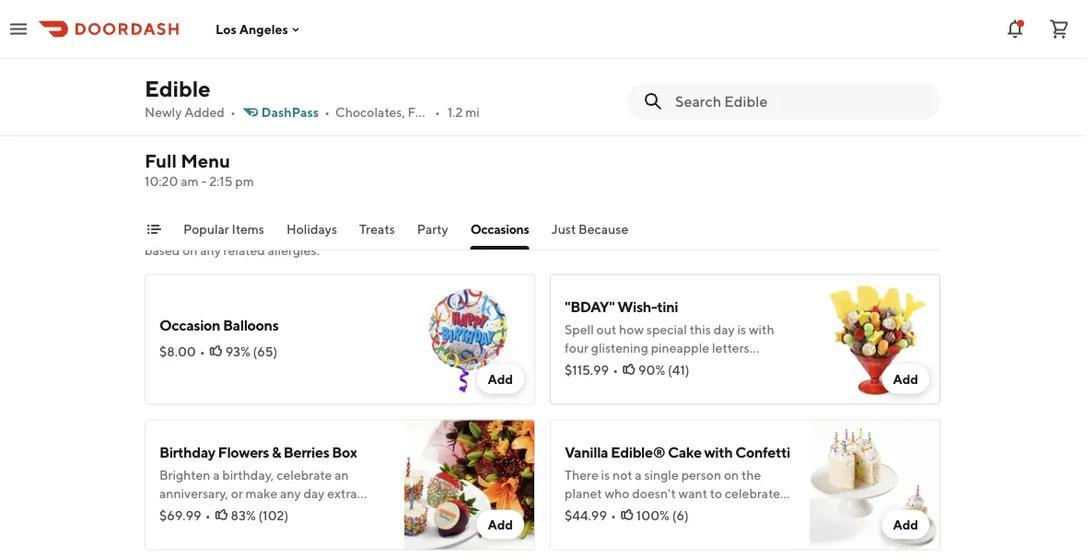 Task type: describe. For each thing, give the bounding box(es) containing it.
83%
[[231, 508, 256, 524]]

necessary
[[774, 224, 832, 240]]

that
[[672, 224, 697, 240]]

$44.99
[[565, 508, 607, 524]]

allergy
[[145, 224, 187, 240]]

products
[[297, 224, 350, 240]]

notification bell image
[[1005, 18, 1027, 40]]

1 horizontal spatial birthday
[[262, 51, 318, 69]]

(6)
[[672, 508, 689, 524]]

chocolates,
[[335, 105, 405, 120]]

occasion
[[159, 317, 220, 334]]

occasions allergy warning: edible® products may contain peanuts and/or tree nuts. we recommend that you take the necessary precautions based on any related allergies.
[[145, 197, 904, 258]]

allergies.
[[268, 243, 320, 258]]

93% (65)
[[225, 344, 278, 359]]

$8.00
[[159, 344, 196, 359]]

full menu 10:20 am - 2:15 pm
[[145, 150, 254, 189]]

wish-
[[618, 298, 657, 316]]

• for $8.00 •
[[200, 344, 205, 359]]

vanilla
[[565, 444, 609, 461]]

tini
[[657, 298, 679, 316]]

1 vertical spatial &
[[272, 444, 281, 461]]

occasions for occasions allergy warning: edible® products may contain peanuts and/or tree nuts. we recommend that you take the necessary precautions based on any related allergies.
[[145, 197, 237, 221]]

add button for tini
[[882, 365, 930, 394]]

contain
[[379, 224, 423, 240]]

edible® inside the occasions allergy warning: edible® products may contain peanuts and/or tree nuts. we recommend that you take the necessary precautions based on any related allergies.
[[245, 224, 295, 240]]

90% (41)
[[639, 363, 690, 378]]

10:20
[[145, 174, 178, 189]]

0 items, open order cart image
[[1049, 18, 1071, 40]]

83% (102)
[[231, 508, 289, 524]]

los angeles
[[216, 21, 288, 37]]

show menu categories image
[[147, 222, 161, 237]]

occasion balloons image
[[405, 275, 535, 406]]

you
[[699, 224, 721, 240]]

$115.99
[[565, 363, 609, 378]]

full
[[145, 150, 177, 172]]

on
[[183, 243, 198, 258]]

just because button
[[552, 220, 629, 250]]

2:15
[[209, 174, 233, 189]]

$8.00 •
[[159, 344, 205, 359]]

balloons
[[223, 317, 279, 334]]

pm
[[235, 174, 254, 189]]

because
[[579, 222, 629, 237]]

"bday" wish-tini
[[565, 298, 679, 316]]

90%
[[639, 363, 666, 378]]

occasions for occasions
[[471, 222, 530, 237]]

los
[[216, 21, 237, 37]]

0 horizontal spatial &
[[203, 51, 212, 69]]

related
[[224, 243, 265, 258]]

just because
[[552, 222, 629, 237]]

edible
[[145, 75, 211, 101]]

holidays
[[287, 222, 337, 237]]

1 horizontal spatial edible®
[[611, 444, 666, 461]]

• left the 1.2
[[435, 105, 440, 120]]

pack
[[358, 51, 390, 69]]

recommend
[[599, 224, 670, 240]]

with
[[705, 444, 733, 461]]

nuts.
[[545, 224, 573, 240]]

holidays button
[[287, 220, 337, 250]]

"bday" wish-tini image
[[810, 275, 941, 406]]

mi
[[466, 105, 480, 120]]

popular items
[[183, 222, 264, 237]]

93%
[[225, 344, 250, 359]]

popular items button
[[183, 220, 264, 250]]

confetti
[[736, 444, 791, 461]]

0 vertical spatial party
[[321, 51, 355, 69]]

am
[[181, 174, 199, 189]]

peanuts
[[426, 224, 473, 240]]

precautions
[[834, 224, 904, 240]]

we
[[576, 224, 597, 240]]

add for cake
[[893, 518, 919, 533]]

1.2
[[448, 105, 463, 120]]

vanilla edible® cake with confetti image
[[810, 420, 941, 551]]

flowers
[[218, 444, 269, 461]]

chocolates, fruit • 1.2 mi
[[335, 105, 480, 120]]

los angeles button
[[216, 21, 303, 37]]

(102)
[[259, 508, 289, 524]]



Task type: vqa. For each thing, say whether or not it's contained in the screenshot.
Buy Gift Card button
no



Task type: locate. For each thing, give the bounding box(es) containing it.
add button
[[477, 118, 524, 147], [477, 365, 524, 394], [882, 365, 930, 394], [477, 511, 524, 540], [882, 511, 930, 540]]

$69.99 •
[[159, 508, 211, 524]]

0 horizontal spatial edible®
[[245, 224, 295, 240]]

birthday flowers & berries box
[[159, 444, 357, 461]]

cake
[[668, 444, 702, 461]]

1 vertical spatial edible®
[[611, 444, 666, 461]]

just
[[552, 222, 576, 237]]

dashpass
[[262, 105, 319, 120]]

warning:
[[189, 224, 243, 240]]

sweet
[[159, 51, 200, 69]]

0 vertical spatial birthday
[[262, 51, 318, 69]]

birthday down angeles
[[262, 51, 318, 69]]

&
[[203, 51, 212, 69], [272, 444, 281, 461]]

• for $44.99 •
[[611, 508, 616, 524]]

treats button
[[359, 220, 395, 250]]

added
[[185, 105, 225, 120]]

newly added •
[[145, 105, 236, 120]]

(65)
[[253, 344, 278, 359]]

birthday flowers & berries box image
[[405, 420, 535, 551]]

may
[[352, 224, 377, 240]]

1 horizontal spatial party
[[417, 222, 449, 237]]

add button for cake
[[882, 511, 930, 540]]

0 horizontal spatial occasions
[[145, 197, 237, 221]]

$115.99 •
[[565, 363, 618, 378]]

based
[[145, 243, 180, 258]]

-
[[201, 174, 207, 189]]

add for tini
[[893, 372, 919, 387]]

1 horizontal spatial occasions
[[471, 222, 530, 237]]

sweet & simple birthday party pack
[[159, 51, 390, 69]]

items
[[232, 222, 264, 237]]

dashpass •
[[262, 105, 330, 120]]

• for $69.99 •
[[205, 508, 211, 524]]

occasion balloons
[[159, 317, 279, 334]]

party left pack
[[321, 51, 355, 69]]

• right dashpass
[[325, 105, 330, 120]]

birthday
[[262, 51, 318, 69], [159, 444, 215, 461]]

berries
[[284, 444, 330, 461]]

0 horizontal spatial party
[[321, 51, 355, 69]]

$44.99 •
[[565, 508, 616, 524]]

• for dashpass •
[[325, 105, 330, 120]]

sweet & simple birthday party pack image
[[405, 28, 535, 159]]

the
[[752, 224, 771, 240]]

newly
[[145, 105, 182, 120]]

0 vertical spatial edible®
[[245, 224, 295, 240]]

open menu image
[[7, 18, 29, 40]]

edible® left cake
[[611, 444, 666, 461]]

occasions left the nuts.
[[471, 222, 530, 237]]

1 vertical spatial party
[[417, 222, 449, 237]]

• right $44.99
[[611, 508, 616, 524]]

100% (6)
[[637, 508, 689, 524]]

box
[[332, 444, 357, 461]]

$69.99
[[159, 508, 202, 524]]

& right sweet
[[203, 51, 212, 69]]

treats
[[359, 222, 395, 237]]

vanilla edible® cake with confetti
[[565, 444, 791, 461]]

popular
[[183, 222, 229, 237]]

tree
[[518, 224, 542, 240]]

angeles
[[239, 21, 288, 37]]

edible® up allergies. at the left
[[245, 224, 295, 240]]

$49.99
[[159, 116, 202, 131]]

add
[[488, 125, 513, 140], [488, 372, 513, 387], [893, 372, 919, 387], [488, 518, 513, 533], [893, 518, 919, 533]]

0 horizontal spatial birthday
[[159, 444, 215, 461]]

party button
[[417, 220, 449, 250]]

Item Search search field
[[676, 91, 926, 112]]

• right $115.99
[[613, 363, 618, 378]]

100%
[[637, 508, 670, 524]]

occasions up popular
[[145, 197, 237, 221]]

& left berries
[[272, 444, 281, 461]]

add button for &
[[477, 511, 524, 540]]

1 horizontal spatial &
[[272, 444, 281, 461]]

any
[[200, 243, 221, 258]]

occasions
[[145, 197, 237, 221], [471, 222, 530, 237]]

• right "$8.00"
[[200, 344, 205, 359]]

• right added
[[230, 105, 236, 120]]

• right the $69.99
[[205, 508, 211, 524]]

• for $115.99 •
[[613, 363, 618, 378]]

and/or
[[476, 224, 516, 240]]

party right treats
[[417, 222, 449, 237]]

menu
[[181, 150, 231, 172]]

occasions inside the occasions allergy warning: edible® products may contain peanuts and/or tree nuts. we recommend that you take the necessary precautions based on any related allergies.
[[145, 197, 237, 221]]

edible®
[[245, 224, 295, 240], [611, 444, 666, 461]]

fruit
[[408, 105, 436, 120]]

birthday left flowers
[[159, 444, 215, 461]]

(41)
[[668, 363, 690, 378]]

0 vertical spatial &
[[203, 51, 212, 69]]

•
[[230, 105, 236, 120], [325, 105, 330, 120], [435, 105, 440, 120], [200, 344, 205, 359], [613, 363, 618, 378], [205, 508, 211, 524], [611, 508, 616, 524]]

add for &
[[488, 518, 513, 533]]

"bday"
[[565, 298, 615, 316]]

take
[[723, 224, 749, 240]]

1 vertical spatial birthday
[[159, 444, 215, 461]]

simple
[[215, 51, 260, 69]]



